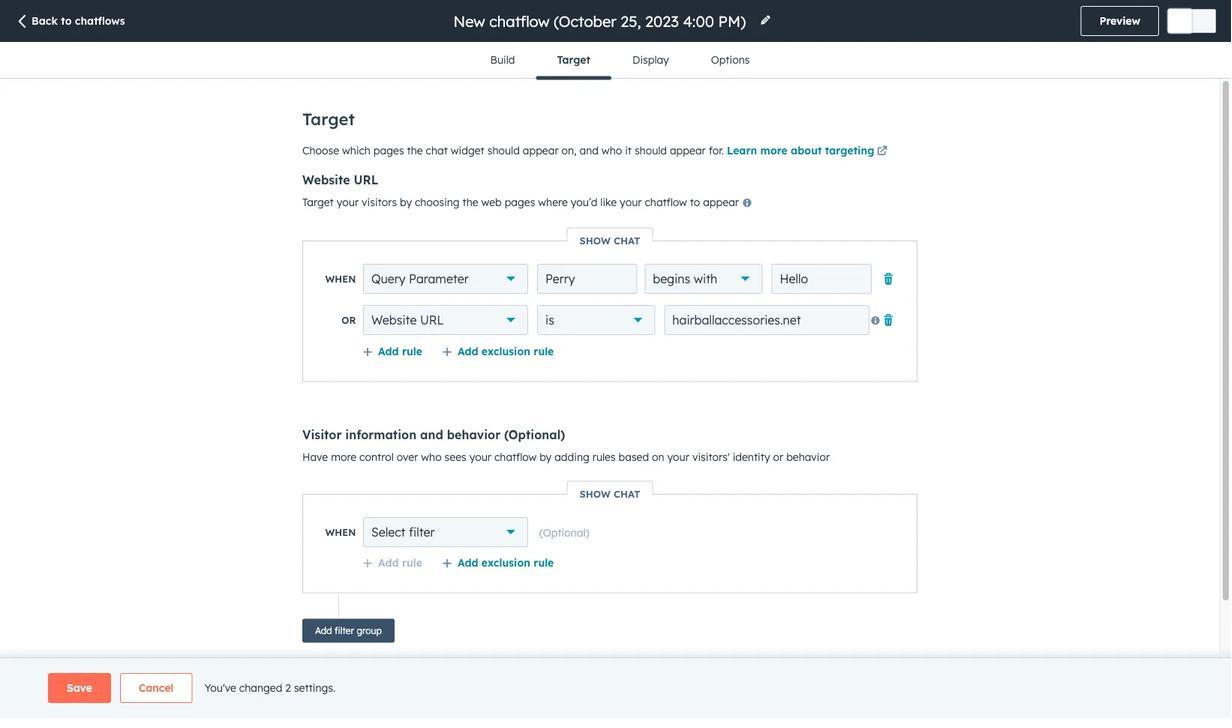 Task type: locate. For each thing, give the bounding box(es) containing it.
show chat for query parameter
[[580, 234, 640, 247]]

1 vertical spatial filter
[[335, 626, 354, 637]]

show up name text field
[[580, 234, 611, 247]]

chat
[[614, 234, 640, 247], [614, 488, 640, 500]]

the left web
[[463, 196, 478, 209]]

0 vertical spatial website url
[[302, 173, 379, 188]]

add exclusion rule button
[[442, 345, 554, 358], [442, 556, 554, 570]]

0 vertical spatial add rule
[[378, 345, 422, 358]]

1 vertical spatial add exclusion rule button
[[442, 556, 554, 570]]

target down choose
[[302, 196, 334, 209]]

0 vertical spatial exclusion
[[482, 345, 530, 358]]

where
[[538, 196, 568, 209]]

1 vertical spatial pages
[[505, 196, 535, 209]]

1 vertical spatial add exclusion rule
[[458, 556, 554, 570]]

filter inside popup button
[[409, 525, 435, 540]]

1 horizontal spatial more
[[761, 144, 788, 157]]

by
[[400, 196, 412, 209], [540, 451, 552, 464]]

show chat
[[580, 234, 640, 247], [580, 488, 640, 500]]

chatflow left adding
[[494, 451, 537, 464]]

2 show from the top
[[580, 488, 611, 500]]

your
[[337, 196, 359, 209], [620, 196, 642, 209], [469, 451, 492, 464], [667, 451, 690, 464]]

2 should from the left
[[635, 144, 667, 157]]

target
[[557, 53, 591, 66], [302, 109, 355, 129], [302, 196, 334, 209]]

0 vertical spatial show
[[580, 234, 611, 247]]

add exclusion rule button down select filter popup button
[[442, 556, 554, 570]]

filter inside button
[[335, 626, 354, 637]]

identity
[[733, 451, 770, 464]]

website down query
[[371, 313, 417, 328]]

1 vertical spatial (optional)
[[540, 526, 589, 540]]

visitor information and  behavior (optional)
[[302, 427, 565, 442]]

appear left the "for."
[[670, 144, 706, 157]]

0 vertical spatial show chat
[[580, 234, 640, 247]]

pages right which
[[374, 144, 404, 157]]

2 exclusion from the top
[[482, 556, 530, 570]]

0 vertical spatial chatflow
[[645, 196, 687, 209]]

when
[[325, 273, 356, 285], [325, 527, 356, 539]]

0 vertical spatial more
[[761, 144, 788, 157]]

1 horizontal spatial should
[[635, 144, 667, 157]]

appear down the "for."
[[703, 196, 739, 209]]

you'd
[[571, 196, 598, 209]]

target right build
[[557, 53, 591, 66]]

2 when from the top
[[325, 527, 356, 539]]

show chat link
[[568, 234, 652, 247], [568, 488, 652, 500]]

0 vertical spatial when
[[325, 273, 356, 285]]

0 vertical spatial (optional)
[[504, 427, 565, 442]]

0 horizontal spatial more
[[331, 451, 357, 464]]

link opens in a new window image
[[877, 143, 888, 161], [877, 146, 888, 157]]

url up visitors
[[354, 173, 379, 188]]

add rule down select filter
[[378, 556, 422, 570]]

have more control over who sees your chatflow by adding rules based on your visitors' identity or behavior
[[302, 451, 830, 464]]

by left adding
[[540, 451, 552, 464]]

0 horizontal spatial and
[[420, 427, 443, 442]]

add exclusion rule down is
[[458, 345, 554, 358]]

more right the "have"
[[331, 451, 357, 464]]

target your visitors by choosing the web pages where you'd like your chatflow to appear
[[302, 196, 742, 209]]

2 show chat from the top
[[580, 488, 640, 500]]

None field
[[452, 11, 751, 31]]

filter
[[409, 525, 435, 540], [335, 626, 354, 637]]

0 horizontal spatial filter
[[335, 626, 354, 637]]

pages right web
[[505, 196, 535, 209]]

who down visitor information and  behavior (optional)
[[421, 451, 442, 464]]

choose which pages the chat widget should appear on, and who it should appear for.
[[302, 144, 727, 157]]

0 vertical spatial website
[[302, 173, 350, 188]]

1 vertical spatial add rule
[[378, 556, 422, 570]]

2 link opens in a new window image from the top
[[877, 146, 888, 157]]

1 vertical spatial exclusion
[[482, 556, 530, 570]]

1 vertical spatial website url
[[371, 313, 444, 328]]

1 vertical spatial show
[[580, 488, 611, 500]]

2 vertical spatial target
[[302, 196, 334, 209]]

0 vertical spatial target
[[557, 53, 591, 66]]

you've changed 2 settings.
[[204, 682, 336, 695]]

add rule button down website url popup button at top
[[362, 345, 422, 358]]

when up 'or'
[[325, 273, 356, 285]]

1 show from the top
[[580, 234, 611, 247]]

1 horizontal spatial to
[[690, 196, 700, 209]]

1 vertical spatial show chat link
[[568, 488, 652, 500]]

2 add exclusion rule from the top
[[458, 556, 554, 570]]

learn more about targeting
[[727, 144, 875, 157]]

save
[[67, 682, 92, 695]]

back to chatflows
[[32, 14, 125, 27]]

and right information
[[420, 427, 443, 442]]

0 vertical spatial add rule button
[[362, 345, 422, 358]]

more right learn
[[761, 144, 788, 157]]

0 vertical spatial and
[[580, 144, 599, 157]]

chat down based
[[614, 488, 640, 500]]

url
[[354, 173, 379, 188], [420, 313, 444, 328]]

show down rules
[[580, 488, 611, 500]]

1 vertical spatial who
[[421, 451, 442, 464]]

1 horizontal spatial chatflow
[[645, 196, 687, 209]]

behavior right or
[[786, 451, 830, 464]]

0 vertical spatial pages
[[374, 144, 404, 157]]

targeting
[[825, 144, 875, 157]]

1 vertical spatial by
[[540, 451, 552, 464]]

1 when from the top
[[325, 273, 356, 285]]

website url down which
[[302, 173, 379, 188]]

0 horizontal spatial should
[[488, 144, 520, 157]]

chat
[[426, 144, 448, 157]]

behavior
[[447, 427, 501, 442], [786, 451, 830, 464]]

website url
[[302, 173, 379, 188], [371, 313, 444, 328]]

1 vertical spatial chat
[[614, 488, 640, 500]]

the left chat
[[407, 144, 423, 157]]

Name text field
[[537, 264, 638, 294]]

over
[[397, 451, 418, 464]]

1 show chat link from the top
[[568, 234, 652, 247]]

add rule button
[[362, 345, 422, 358], [362, 556, 422, 570]]

and right on,
[[580, 144, 599, 157]]

pages
[[374, 144, 404, 157], [505, 196, 535, 209]]

0 horizontal spatial behavior
[[447, 427, 501, 442]]

show chat down rules
[[580, 488, 640, 500]]

1 horizontal spatial who
[[602, 144, 622, 157]]

website url down query parameter
[[371, 313, 444, 328]]

exclusion down select filter popup button
[[482, 556, 530, 570]]

1 horizontal spatial the
[[463, 196, 478, 209]]

should
[[488, 144, 520, 157], [635, 144, 667, 157]]

2 add rule button from the top
[[362, 556, 422, 570]]

1 vertical spatial website
[[371, 313, 417, 328]]

show chat link down rules
[[568, 488, 652, 500]]

1 horizontal spatial url
[[420, 313, 444, 328]]

0 horizontal spatial by
[[400, 196, 412, 209]]

0 horizontal spatial to
[[61, 14, 72, 27]]

rule
[[402, 345, 422, 358], [534, 345, 554, 358], [402, 556, 422, 570], [534, 556, 554, 570]]

exclusion down website url popup button at top
[[482, 345, 530, 358]]

widget
[[451, 144, 485, 157]]

url down parameter
[[420, 313, 444, 328]]

chat down like
[[614, 234, 640, 247]]

target up choose
[[302, 109, 355, 129]]

to
[[61, 14, 72, 27], [690, 196, 700, 209]]

website down choose
[[302, 173, 350, 188]]

appear
[[523, 144, 559, 157], [670, 144, 706, 157], [703, 196, 739, 209]]

1 vertical spatial add rule button
[[362, 556, 422, 570]]

it
[[625, 144, 632, 157]]

preview
[[1100, 14, 1141, 27]]

0 vertical spatial behavior
[[447, 427, 501, 442]]

filter left "group"
[[335, 626, 354, 637]]

1 vertical spatial url
[[420, 313, 444, 328]]

add rule down website url popup button at top
[[378, 345, 422, 358]]

options button
[[690, 42, 771, 78]]

0 vertical spatial show chat link
[[568, 234, 652, 247]]

back
[[32, 14, 58, 27]]

1 vertical spatial when
[[325, 527, 356, 539]]

display button
[[612, 42, 690, 78]]

navigation
[[469, 42, 771, 80]]

0 vertical spatial filter
[[409, 525, 435, 540]]

1 chat from the top
[[614, 234, 640, 247]]

show chat down like
[[580, 234, 640, 247]]

1 exclusion from the top
[[482, 345, 530, 358]]

more
[[761, 144, 788, 157], [331, 451, 357, 464]]

0 horizontal spatial the
[[407, 144, 423, 157]]

1 vertical spatial the
[[463, 196, 478, 209]]

1 show chat from the top
[[580, 234, 640, 247]]

1 vertical spatial more
[[331, 451, 357, 464]]

by right visitors
[[400, 196, 412, 209]]

add exclusion rule
[[458, 345, 554, 358], [458, 556, 554, 570]]

who left 'it'
[[602, 144, 622, 157]]

0 vertical spatial add exclusion rule button
[[442, 345, 554, 358]]

adding
[[555, 451, 590, 464]]

build
[[490, 53, 515, 66]]

2 show chat link from the top
[[568, 488, 652, 500]]

changed
[[239, 682, 282, 695]]

add exclusion rule button down is
[[442, 345, 554, 358]]

chatflow right like
[[645, 196, 687, 209]]

query
[[371, 272, 406, 287]]

behavior up sees
[[447, 427, 501, 442]]

when left select
[[325, 527, 356, 539]]

website
[[302, 173, 350, 188], [371, 313, 417, 328]]

chatflow
[[645, 196, 687, 209], [494, 451, 537, 464]]

appear left on,
[[523, 144, 559, 157]]

chatflows
[[75, 14, 125, 27]]

1 horizontal spatial website
[[371, 313, 417, 328]]

1 vertical spatial behavior
[[786, 451, 830, 464]]

add
[[378, 345, 399, 358], [458, 345, 478, 358], [378, 556, 399, 570], [458, 556, 478, 570], [315, 626, 332, 637]]

show
[[580, 234, 611, 247], [580, 488, 611, 500]]

should right 'it'
[[635, 144, 667, 157]]

2 add exclusion rule button from the top
[[442, 556, 554, 570]]

begins with
[[653, 272, 718, 287]]

0 vertical spatial add exclusion rule
[[458, 345, 554, 358]]

exclusion
[[482, 345, 530, 358], [482, 556, 530, 570]]

0 vertical spatial url
[[354, 173, 379, 188]]

show chat link down like
[[568, 234, 652, 247]]

who
[[602, 144, 622, 157], [421, 451, 442, 464]]

web
[[481, 196, 502, 209]]

2 chat from the top
[[614, 488, 640, 500]]

1 vertical spatial show chat
[[580, 488, 640, 500]]

the
[[407, 144, 423, 157], [463, 196, 478, 209]]

is
[[546, 313, 554, 328]]

rules
[[593, 451, 616, 464]]

0 horizontal spatial chatflow
[[494, 451, 537, 464]]

1 horizontal spatial by
[[540, 451, 552, 464]]

should right the widget
[[488, 144, 520, 157]]

add rule button down select
[[362, 556, 422, 570]]

choosing
[[415, 196, 460, 209]]

1 horizontal spatial filter
[[409, 525, 435, 540]]

and
[[580, 144, 599, 157], [420, 427, 443, 442]]

1 vertical spatial and
[[420, 427, 443, 442]]

0 vertical spatial to
[[61, 14, 72, 27]]

filter right select
[[409, 525, 435, 540]]

0 vertical spatial chat
[[614, 234, 640, 247]]

add exclusion rule down select filter popup button
[[458, 556, 554, 570]]

display
[[633, 53, 669, 66]]

add rule
[[378, 345, 422, 358], [378, 556, 422, 570]]

more for have
[[331, 451, 357, 464]]

1 vertical spatial chatflow
[[494, 451, 537, 464]]

add filter group
[[315, 626, 382, 637]]



Task type: describe. For each thing, give the bounding box(es) containing it.
information
[[345, 427, 417, 442]]

1 link opens in a new window image from the top
[[877, 143, 888, 161]]

0 horizontal spatial who
[[421, 451, 442, 464]]

show chat link for select filter
[[568, 488, 652, 500]]

based
[[619, 451, 649, 464]]

build button
[[469, 42, 536, 78]]

Value text field
[[772, 264, 872, 294]]

parameter
[[409, 272, 469, 287]]

choose
[[302, 144, 339, 157]]

have
[[302, 451, 328, 464]]

save button
[[48, 674, 111, 704]]

1 add exclusion rule from the top
[[458, 345, 554, 358]]

select
[[371, 525, 406, 540]]

or
[[773, 451, 784, 464]]

for.
[[709, 144, 724, 157]]

about
[[791, 144, 822, 157]]

query parameter
[[371, 272, 469, 287]]

1 vertical spatial target
[[302, 109, 355, 129]]

0 horizontal spatial url
[[354, 173, 379, 188]]

yoursite.com text field
[[664, 305, 870, 335]]

1 horizontal spatial pages
[[505, 196, 535, 209]]

show for query parameter
[[580, 234, 611, 247]]

chat for filter
[[614, 488, 640, 500]]

sees
[[445, 451, 467, 464]]

when for query parameter
[[325, 273, 356, 285]]

preview button
[[1081, 6, 1159, 36]]

1 should from the left
[[488, 144, 520, 157]]

begins with button
[[645, 264, 763, 294]]

navigation containing build
[[469, 42, 771, 80]]

show chat for select filter
[[580, 488, 640, 500]]

filter for add
[[335, 626, 354, 637]]

filter for select
[[409, 525, 435, 540]]

your right on
[[667, 451, 690, 464]]

show chat link for query parameter
[[568, 234, 652, 247]]

1 vertical spatial to
[[690, 196, 700, 209]]

learn more about targeting link
[[727, 143, 890, 161]]

cancel button
[[120, 674, 192, 704]]

1 add rule from the top
[[378, 345, 422, 358]]

begins
[[653, 272, 690, 287]]

link opens in a new window image inside learn more about targeting link
[[877, 146, 888, 157]]

0 horizontal spatial website
[[302, 173, 350, 188]]

visitor
[[302, 427, 342, 442]]

your right like
[[620, 196, 642, 209]]

select filter button
[[363, 518, 528, 548]]

1 horizontal spatial and
[[580, 144, 599, 157]]

on,
[[562, 144, 577, 157]]

1 add rule button from the top
[[362, 345, 422, 358]]

2 add rule from the top
[[378, 556, 422, 570]]

website url button
[[363, 305, 528, 335]]

add filter group button
[[302, 619, 395, 643]]

when for select filter
[[325, 527, 356, 539]]

settings.
[[294, 682, 336, 695]]

chat for parameter
[[614, 234, 640, 247]]

add inside "add filter group" button
[[315, 626, 332, 637]]

control
[[360, 451, 394, 464]]

with
[[694, 272, 718, 287]]

website url inside popup button
[[371, 313, 444, 328]]

or
[[342, 314, 356, 326]]

options
[[711, 53, 750, 66]]

more for learn
[[761, 144, 788, 157]]

learn
[[727, 144, 757, 157]]

your right sees
[[469, 451, 492, 464]]

0 vertical spatial the
[[407, 144, 423, 157]]

which
[[342, 144, 371, 157]]

url inside website url popup button
[[420, 313, 444, 328]]

to inside button
[[61, 14, 72, 27]]

0 vertical spatial who
[[602, 144, 622, 157]]

0 horizontal spatial pages
[[374, 144, 404, 157]]

show for select filter
[[580, 488, 611, 500]]

back to chatflows button
[[15, 14, 125, 30]]

visitors
[[362, 196, 397, 209]]

website inside website url popup button
[[371, 313, 417, 328]]

0 vertical spatial by
[[400, 196, 412, 209]]

you've
[[204, 682, 236, 695]]

is button
[[537, 305, 655, 335]]

cancel
[[139, 682, 174, 695]]

query parameter button
[[363, 264, 528, 294]]

visitors'
[[693, 451, 730, 464]]

your left visitors
[[337, 196, 359, 209]]

2
[[285, 682, 291, 695]]

on
[[652, 451, 665, 464]]

target button
[[536, 42, 612, 80]]

like
[[601, 196, 617, 209]]

target inside target button
[[557, 53, 591, 66]]

select filter
[[371, 525, 435, 540]]

1 horizontal spatial behavior
[[786, 451, 830, 464]]

group
[[357, 626, 382, 637]]

1 add exclusion rule button from the top
[[442, 345, 554, 358]]



Task type: vqa. For each thing, say whether or not it's contained in the screenshot.
'Website' to the left
yes



